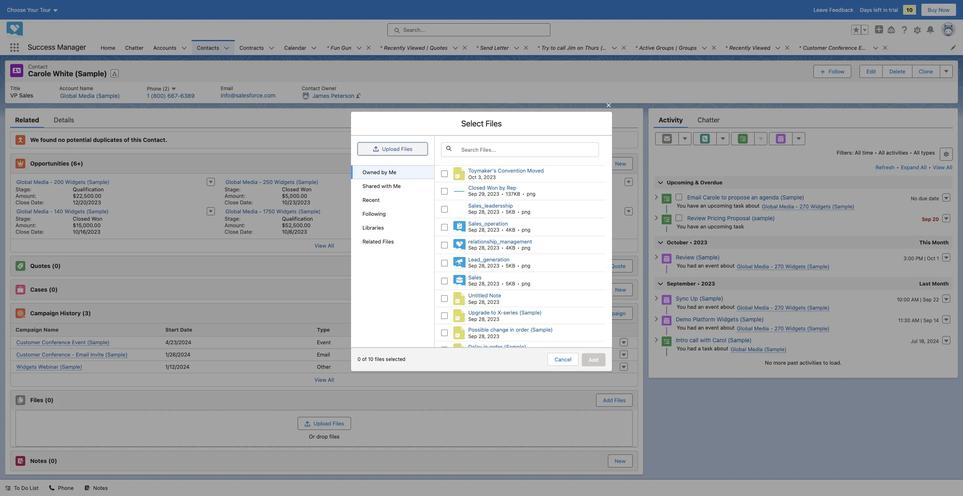 Task type: describe. For each thing, give the bounding box(es) containing it.
date: for $40,000.00 close date:
[[449, 199, 463, 205]]

2 horizontal spatial won
[[487, 184, 498, 191]]

2023 inside upgrade to x-series (sample) sep 28, 2023
[[488, 316, 500, 322]]

name for campaign name
[[43, 326, 59, 333]]

related files
[[363, 238, 394, 245]]

possible
[[469, 326, 489, 333]]

name for account name global media (sample)
[[80, 85, 93, 91]]

demo platform widgets (sample) link
[[676, 316, 765, 323]]

contact for contact owner
[[302, 85, 320, 91]]

types
[[922, 149, 936, 156]]

text default image inside phone button
[[49, 485, 55, 491]]

widgets webinar (sample)
[[16, 363, 82, 370]]

* for * send letter
[[477, 44, 479, 51]]

2023 down relationship_management
[[488, 263, 500, 269]]

demo platform widgets (sample)
[[676, 316, 765, 323]]

we
[[30, 136, 39, 143]]

white
[[53, 69, 73, 78]]

1 horizontal spatial activities
[[887, 149, 909, 156]]

an up october  •  2023
[[701, 223, 707, 230]]

type
[[317, 326, 330, 333]]

you for jul
[[677, 345, 686, 352]]

0 of 10 files selected status
[[358, 353, 406, 362]]

media inside "link"
[[452, 208, 467, 214]]

campaign for campaign history (3)
[[30, 310, 59, 317]]

amount: for global media - 1750 widgets (sample)
[[225, 222, 246, 228]]

quotes image
[[16, 261, 25, 271]]

had for demo
[[688, 324, 697, 331]]

new inside button
[[599, 263, 610, 269]]

contacts
[[197, 44, 219, 51]]

related link
[[15, 112, 39, 128]]

campaign name element
[[11, 323, 162, 336]]

text default image for send letter
[[524, 45, 529, 51]]

date
[[180, 326, 192, 333]]

contracts link
[[235, 40, 269, 55]]

(6+)
[[71, 160, 83, 167]]

1 vertical spatial carole
[[703, 194, 721, 201]]

quotes inside related tab panel
[[30, 262, 50, 269]]

list for home link
[[5, 82, 958, 103]]

2 vertical spatial view all link
[[11, 373, 638, 386]]

tab list for no more past activities to load. status
[[654, 112, 954, 128]]

png for sales_operation
[[522, 227, 531, 233]]

past
[[788, 359, 799, 366]]

james peterson link
[[313, 92, 355, 99]]

global inside you had a task about global media (sample)
[[731, 346, 747, 352]]

new inside notes element
[[615, 458, 626, 464]]

list
[[30, 485, 39, 491]]

new quote
[[599, 263, 626, 269]]

1 vertical spatial order
[[490, 343, 503, 350]]

text default image down search... "button"
[[462, 45, 468, 51]]

upgrade to x-series (sample) sep 28, 2023
[[469, 309, 542, 322]]

* active groups | groups
[[636, 44, 697, 51]]

an for 10:00 am | sep 22
[[699, 303, 704, 310]]

task for you have an upcoming task about global media - 270 widgets (sample)
[[734, 202, 745, 209]]

2023 up sales_operation
[[488, 209, 500, 215]]

proposal
[[728, 214, 751, 221]]

- inside "link"
[[469, 208, 471, 214]]

cases (0)
[[30, 286, 58, 293]]

task image
[[663, 215, 672, 224]]

add for (3)
[[584, 310, 593, 316]]

campaign history (3)
[[30, 310, 91, 317]]

sales inside title vp sales
[[19, 92, 33, 99]]

notes element
[[10, 451, 639, 471]]

status element
[[466, 323, 617, 336]]

notes for notes
[[93, 485, 108, 491]]

new button for opportunities (6+)
[[609, 157, 634, 170]]

task image for you had a task about global media (sample)
[[663, 337, 672, 346]]

10/16/2023
[[73, 228, 101, 235]]

1 list item from the left
[[322, 40, 375, 55]]

• down types
[[929, 164, 932, 170]]

load.
[[830, 359, 842, 366]]

review for review (sample)
[[676, 254, 695, 261]]

success manager
[[28, 43, 86, 52]]

media inside the you have an upcoming task about global media - 270 widgets (sample)
[[780, 203, 795, 210]]

calendar
[[284, 44, 307, 51]]

0 vertical spatial conference
[[829, 44, 858, 51]]

• right time
[[875, 149, 878, 156]]

order inside possible change in order (sample) sep 28, 2023
[[516, 326, 529, 333]]

270 for sync up (sample)
[[775, 304, 785, 311]]

text default image for active groups | groups
[[712, 45, 717, 51]]

am for demo platform widgets (sample)
[[913, 317, 920, 323]]

carole white (sample)
[[28, 69, 107, 78]]

contact.
[[143, 136, 167, 143]]

2 list item from the left
[[375, 40, 472, 55]]

edit
[[867, 68, 877, 75]]

4 kb for relationship_management
[[506, 245, 516, 251]]

try
[[542, 44, 550, 51]]

0 horizontal spatial activities
[[800, 359, 822, 366]]

5 kb for lead_generation
[[506, 263, 516, 269]]

2023 up sync up (sample)
[[702, 280, 716, 287]]

toymaker's convention moved oct 3, 2023
[[469, 167, 544, 180]]

to inside list item
[[551, 44, 556, 51]]

sep 29, 2023
[[469, 191, 500, 197]]

related tab panel
[[10, 128, 639, 471]]

you for 3:00
[[677, 262, 686, 269]]

qualification for $52,500.00 close date:
[[282, 215, 313, 222]]

0 horizontal spatial carole
[[28, 69, 51, 78]]

2023 inside possible change in order (sample) sep 28, 2023
[[488, 333, 500, 339]]

following
[[363, 210, 386, 217]]

close for $15,000.00 close date:
[[16, 228, 29, 235]]

no
[[58, 136, 65, 143]]

270 for review (sample)
[[775, 263, 785, 270]]

* recently viewed
[[726, 44, 771, 51]]

global media - 270 widgets (sample) link for review (sample)
[[738, 263, 830, 270]]

sync
[[676, 295, 689, 302]]

details
[[54, 116, 74, 123]]

2023 right 29,
[[488, 191, 500, 197]]

webinar
[[38, 363, 58, 370]]

png for sales_leadersship
[[522, 209, 531, 215]]

140
[[54, 208, 63, 214]]

jul
[[912, 338, 918, 344]]

&
[[696, 179, 700, 185]]

trial
[[890, 7, 899, 13]]

1 vertical spatial view all link
[[11, 239, 638, 252]]

global media (sample) link for (sample)
[[60, 92, 120, 99]]

me for owned by me
[[389, 169, 397, 175]]

about for up
[[721, 303, 735, 310]]

* for * customer conference event (sample)
[[800, 44, 802, 51]]

* send letter
[[477, 44, 509, 51]]

global media - 400 widgets (sample) link
[[435, 179, 528, 185]]

270 inside the you have an upcoming task about global media - 270 widgets (sample)
[[800, 203, 810, 210]]

- inside the you have an upcoming task about global media - 270 widgets (sample)
[[796, 203, 799, 210]]

qualification amount: for 1750
[[225, 215, 313, 228]]

had for sync
[[688, 303, 697, 310]]

buy now button
[[922, 3, 957, 16]]

files element
[[10, 390, 639, 447]]

text default image inside to do list button
[[5, 485, 11, 491]]

5 28, from the top
[[479, 281, 486, 287]]

home
[[101, 44, 115, 51]]

email for email
[[317, 351, 330, 358]]

contracts list item
[[235, 40, 280, 55]]

customer conference event (sample) link
[[16, 339, 110, 346]]

$15,000.00 close date:
[[16, 222, 101, 235]]

0 horizontal spatial with
[[382, 183, 392, 189]]

1 horizontal spatial event
[[317, 339, 331, 346]]

about inside the you have an upcoming task about global media - 270 widgets (sample)
[[746, 202, 760, 209]]

2 28, from the top
[[479, 227, 486, 233]]

negotiation
[[491, 215, 520, 222]]

files inside related tab panel
[[330, 433, 340, 440]]

qualification amount: for 200
[[16, 186, 104, 199]]

2 horizontal spatial closed
[[469, 184, 486, 191]]

account name global media (sample)
[[59, 85, 120, 99]]

(sample) inside you had a task about global media (sample)
[[765, 346, 787, 352]]

status
[[469, 326, 486, 333]]

global inside account name global media (sample)
[[60, 92, 77, 99]]

(0) for notes (0)
[[48, 457, 57, 464]]

global media - 180 widgets (sample) link
[[435, 208, 527, 215]]

files inside status
[[375, 356, 385, 362]]

won for global media - 250 widgets (sample)
[[301, 186, 312, 192]]

an for no due date
[[701, 202, 707, 209]]

media inside account name global media (sample)
[[79, 92, 95, 99]]

leave
[[814, 7, 829, 13]]

stage: for global media - 180 widgets (sample)
[[434, 215, 450, 222]]

amount: for global media - 400 widgets (sample)
[[434, 192, 455, 199]]

notes button
[[79, 480, 113, 496]]

upcoming for you have an upcoming task about global media - 270 widgets (sample)
[[708, 202, 733, 209]]

files (0)
[[30, 397, 54, 404]]

2023 up relationship_management
[[488, 227, 500, 233]]

view all for view all link to the bottom
[[315, 376, 334, 383]]

global media - 140 widgets (sample) element
[[11, 206, 220, 236]]

follow
[[829, 68, 845, 75]]

text default image for try to call jim on thurs (sample)
[[621, 45, 627, 51]]

global media - 180 widgets (sample)
[[435, 208, 527, 214]]

to inside upgrade to x-series (sample) sep 28, 2023
[[492, 309, 497, 316]]

sep inside upgrade to x-series (sample) sep 28, 2023
[[469, 316, 478, 322]]

september  •  2023
[[667, 280, 716, 287]]

details link
[[54, 112, 74, 128]]

customer conference - email invite (sample) link
[[16, 351, 128, 358]]

close for $52,500.00 close date:
[[225, 228, 239, 235]]

you had an event about global media - 270 widgets (sample) for (sample)
[[677, 303, 830, 311]]

5 for sales
[[506, 281, 509, 287]]

new button for notes (0)
[[609, 455, 633, 467]]

contact image
[[10, 64, 23, 77]]

opportunities image
[[16, 159, 25, 168]]

time
[[863, 149, 874, 156]]

leave feedback link
[[814, 7, 854, 13]]

rep
[[507, 184, 517, 191]]

$15,000.00
[[73, 222, 101, 228]]

1 (800) 667-6389 link
[[147, 92, 195, 99]]

oct for 3:00
[[928, 255, 936, 261]]

conference for email
[[42, 351, 70, 358]]

upload inside button
[[382, 146, 400, 152]]

buy now
[[929, 7, 950, 13]]

james
[[313, 92, 330, 99]]

0 vertical spatial view
[[934, 164, 946, 170]]

up
[[691, 295, 699, 302]]

title vp sales
[[10, 85, 33, 99]]

all inside campaign history element
[[328, 376, 334, 383]]

0 horizontal spatial by
[[382, 169, 388, 175]]

• up sync up (sample)
[[698, 280, 700, 287]]

refresh
[[876, 164, 895, 170]]

10/23/2023
[[282, 199, 311, 205]]

29,
[[479, 191, 486, 197]]

about inside you had a task about global media (sample)
[[715, 345, 729, 352]]

customer for email
[[16, 351, 40, 358]]

10:00
[[898, 296, 911, 303]]

global media - 140 widgets (sample) link
[[16, 208, 109, 215]]

(sample) inside upgrade to x-series (sample) sep 28, 2023
[[520, 309, 542, 316]]

1 28, from the top
[[479, 209, 486, 215]]

upload inside files element
[[314, 420, 331, 427]]

won for global media - 140 widgets (sample)
[[92, 215, 103, 222]]

event image for review
[[663, 254, 672, 264]]

28, inside untitled note sep 28, 2023
[[479, 299, 486, 305]]

• left expand
[[897, 164, 900, 170]]

2023 up lead_generation
[[488, 245, 500, 251]]

files inside button
[[615, 397, 626, 403]]

1 horizontal spatial quotes
[[430, 44, 448, 51]]

1 horizontal spatial call
[[690, 337, 699, 343]]

contact owner
[[302, 85, 337, 91]]

date: for $15,000.00 close date:
[[31, 228, 44, 235]]

upload files inside button
[[382, 146, 413, 152]]

12/20/2023
[[73, 199, 101, 205]]

search...
[[404, 27, 425, 33]]

refresh • expand all • view all
[[876, 164, 953, 170]]

widgets inside the you have an upcoming task about global media - 270 widgets (sample)
[[811, 203, 831, 210]]

sep 28, 2023 for sales_operation
[[469, 227, 500, 233]]

4 kb for sales_operation
[[506, 227, 516, 233]]

tab list for files element
[[10, 112, 639, 128]]

global media - 250 widgets (sample) link
[[226, 179, 319, 185]]

recently for recently viewed | quotes
[[384, 44, 406, 51]]

manager
[[57, 43, 86, 52]]

type element
[[314, 323, 466, 336]]

6389
[[180, 92, 195, 99]]

event inside list item
[[859, 44, 873, 51]]

clone
[[920, 68, 934, 75]]

filters: all time • all activities • all types
[[837, 149, 936, 156]]

customer conference - email invite (sample)
[[16, 351, 128, 358]]

stage: for global media - 140 widgets (sample)
[[16, 215, 31, 222]]

of inside status
[[362, 356, 367, 362]]

media inside you had a task about global media (sample)
[[748, 346, 763, 352]]

text default image right * recently viewed
[[785, 45, 791, 51]]

relationship_management
[[469, 238, 533, 245]]

date: for $52,500.00 close date:
[[240, 228, 253, 235]]

0 vertical spatial view all link
[[933, 161, 954, 174]]

qualification for $22,500.00 close date:
[[73, 186, 104, 192]]

28, inside upgrade to x-series (sample) sep 28, 2023
[[479, 316, 486, 322]]

closed won by rep
[[469, 184, 517, 191]]

5 list item from the left
[[631, 40, 721, 55]]

related for related
[[15, 116, 39, 123]]

add to campaign
[[584, 310, 626, 316]]

add to campaign button
[[577, 307, 633, 319]]

0 of 10 files selected
[[358, 356, 406, 362]]

5 for sales_leadersship
[[506, 209, 509, 215]]

sep 28, 2023 for lead_generation
[[469, 263, 500, 269]]

amount: for global media - 180 widgets (sample)
[[434, 222, 455, 228]]

2 you from the top
[[677, 223, 686, 230]]

have for you have an upcoming task
[[688, 223, 699, 230]]

amount: inside global media - 140 widgets (sample) element
[[16, 222, 36, 228]]

overdue
[[701, 179, 723, 185]]

sep 28, 2023 for sales_leadersship
[[469, 209, 500, 215]]



Task type: locate. For each thing, give the bounding box(es) containing it.
in
[[884, 7, 888, 13], [510, 326, 515, 333], [484, 343, 488, 350]]

1 vertical spatial related
[[363, 238, 381, 245]]

5 kb for sales
[[506, 281, 516, 287]]

event image
[[663, 316, 672, 326]]

an down review (sample) link on the bottom of page
[[699, 262, 704, 269]]

1 vertical spatial 4 kb
[[506, 245, 516, 251]]

0 vertical spatial 5 kb
[[506, 209, 516, 215]]

* try to call jim on thurs (sample)
[[538, 44, 623, 51]]

5 you from the top
[[677, 324, 686, 331]]

2023 inside untitled note sep 28, 2023
[[488, 299, 500, 305]]

review pricing proposal (sample) link
[[688, 214, 776, 221]]

kb for relationship_management
[[509, 245, 516, 251]]

letter
[[495, 44, 509, 51]]

png down global media - 400 widgets (sample) element
[[522, 209, 531, 215]]

0 vertical spatial me
[[389, 169, 397, 175]]

(sample) inside possible change in order (sample) sep 28, 2023
[[531, 326, 553, 333]]

global media - 250 widgets (sample)
[[226, 179, 319, 185]]

qualification amount: inside global media - 200 widgets (sample) element
[[16, 186, 104, 199]]

email inside the email info@salesforce.com
[[221, 85, 233, 91]]

1 horizontal spatial no
[[912, 195, 918, 201]]

1 horizontal spatial upload files
[[382, 146, 413, 152]]

0 vertical spatial task image
[[663, 194, 672, 204]]

amount: down the global media - 1750 widgets (sample) 'link'
[[225, 222, 246, 228]]

1 horizontal spatial closed
[[282, 186, 299, 192]]

this month
[[920, 239, 950, 245]]

- inside campaign history element
[[72, 351, 74, 358]]

0 vertical spatial related
[[15, 116, 39, 123]]

0 vertical spatial carole
[[28, 69, 51, 78]]

date: for $5,000.00 close date:
[[240, 199, 253, 205]]

sep 28, 2023 up negotiation amount: on the top of page
[[469, 209, 500, 215]]

email down upcoming & overdue
[[688, 194, 702, 201]]

0 vertical spatial task
[[734, 202, 745, 209]]

1 vertical spatial 10
[[368, 356, 374, 362]]

* for * fun gun
[[327, 44, 329, 51]]

oct
[[469, 174, 477, 180], [928, 255, 936, 261]]

add for (0)
[[604, 397, 613, 403]]

1 vertical spatial am
[[913, 317, 920, 323]]

270 for demo platform widgets (sample)
[[775, 325, 785, 332]]

2023 up review (sample)
[[694, 239, 708, 245]]

view all link down other
[[11, 373, 638, 386]]

event up edit button
[[859, 44, 873, 51]]

add files button
[[597, 394, 633, 406]]

(sample) inside the you have an upcoming task about global media - 270 widgets (sample)
[[833, 203, 855, 210]]

expand
[[902, 164, 920, 170]]

order up delay in order (sample) link
[[516, 326, 529, 333]]

date: for $22,500.00 close date:
[[31, 199, 44, 205]]

task for you have an upcoming task
[[734, 223, 745, 230]]

0 horizontal spatial groups
[[657, 44, 675, 51]]

0 vertical spatial 5
[[506, 209, 509, 215]]

0 vertical spatial call
[[558, 44, 566, 51]]

0 horizontal spatial recently
[[384, 44, 406, 51]]

2 event image from the top
[[663, 295, 672, 305]]

2 task image from the top
[[663, 337, 672, 346]]

in right delay
[[484, 343, 488, 350]]

global media - 200 widgets (sample) element
[[11, 177, 220, 206]]

1 have from the top
[[688, 202, 699, 209]]

no more past activities to load.
[[766, 359, 842, 366]]

view all inside campaign history element
[[315, 376, 334, 383]]

0 vertical spatial closed won amount:
[[225, 186, 312, 199]]

task inside you had a task about global media (sample)
[[703, 345, 713, 352]]

png right $19,500.00
[[522, 227, 531, 233]]

1 vertical spatial name
[[43, 326, 59, 333]]

kb down 10/3/2023
[[509, 245, 516, 251]]

this
[[131, 136, 142, 143]]

qualification amount: inside global media - 400 widgets (sample) element
[[434, 186, 522, 199]]

stage: down global media - 250 widgets (sample) link
[[225, 186, 241, 192]]

sep 28, 2023 for relationship_management
[[469, 245, 500, 251]]

viewed for * recently viewed
[[753, 44, 771, 51]]

4 list item from the left
[[533, 40, 631, 55]]

$5,000.00
[[282, 192, 308, 199]]

text default image
[[366, 45, 372, 51], [524, 45, 529, 51], [621, 45, 627, 51], [712, 45, 717, 51], [883, 45, 889, 51], [84, 485, 90, 491]]

global inside "link"
[[435, 208, 451, 214]]

5 for lead_generation
[[506, 263, 509, 269]]

follow button
[[814, 65, 852, 78]]

10:00 am | sep 22
[[898, 296, 940, 303]]

you up september
[[677, 262, 686, 269]]

1 vertical spatial upcoming
[[708, 223, 733, 230]]

(0) inside files element
[[45, 397, 54, 404]]

won inside global media - 140 widgets (sample) element
[[92, 215, 103, 222]]

phone button
[[44, 480, 79, 496]]

amount: inside global media - 200 widgets (sample) element
[[16, 192, 36, 199]]

sep 28, 2023 up untitled
[[469, 281, 500, 287]]

task inside the you have an upcoming task about global media - 270 widgets (sample)
[[734, 202, 745, 209]]

event down review (sample)
[[706, 262, 720, 269]]

1 vertical spatial upload
[[314, 420, 331, 427]]

global media (sample) link for about
[[731, 346, 787, 353]]

contact inside list
[[302, 85, 320, 91]]

am right 11:30
[[913, 317, 920, 323]]

selected
[[386, 356, 406, 362]]

files left selected
[[375, 356, 385, 362]]

text default image inside notes button
[[84, 485, 90, 491]]

event image for sync
[[663, 295, 672, 305]]

global media - 400 widgets (sample) element
[[429, 177, 638, 206]]

list for the leave feedback link
[[96, 40, 964, 55]]

event image left sync
[[663, 295, 672, 305]]

0 vertical spatial name
[[80, 85, 93, 91]]

text default image for customer conference event (sample)
[[883, 45, 889, 51]]

potential
[[67, 136, 92, 143]]

kb up negotiation
[[509, 209, 516, 215]]

edit button
[[860, 65, 884, 78]]

2 sep 28, 2023 from the top
[[469, 227, 500, 233]]

1 vertical spatial with
[[701, 337, 712, 343]]

amount:
[[16, 192, 36, 199], [225, 192, 246, 199], [434, 192, 455, 199], [16, 222, 36, 228], [225, 222, 246, 228], [434, 222, 455, 228]]

of inside related tab panel
[[124, 136, 130, 143]]

date: inside $40,000.00 close date:
[[449, 199, 463, 205]]

had left a
[[688, 345, 697, 352]]

campaign history element
[[10, 303, 639, 387]]

stage: down $5,000.00 close date:
[[225, 215, 241, 222]]

3 5 from the top
[[506, 281, 509, 287]]

have inside the you have an upcoming task about global media - 270 widgets (sample)
[[688, 202, 699, 209]]

campaign inside campaign name element
[[16, 326, 42, 333]]

0 horizontal spatial upload
[[314, 420, 331, 427]]

contact for contact
[[28, 63, 48, 70]]

2 month from the top
[[933, 280, 950, 287]]

stage: inside global media - 180 widgets (sample) element
[[434, 215, 450, 222]]

1 vertical spatial me
[[394, 183, 401, 189]]

stage: for global media - 250 widgets (sample)
[[225, 186, 241, 192]]

due
[[920, 195, 928, 201]]

to inside "button"
[[595, 310, 600, 316]]

carole right contact image
[[28, 69, 51, 78]]

list
[[96, 40, 964, 55], [5, 82, 958, 103]]

1 5 from the top
[[506, 209, 509, 215]]

1 groups from the left
[[657, 44, 675, 51]]

4 * from the left
[[538, 44, 540, 51]]

1 you from the top
[[677, 202, 686, 209]]

owned by me link
[[351, 165, 435, 179]]

task down propose
[[734, 202, 745, 209]]

review for review pricing proposal (sample)
[[688, 214, 707, 221]]

you for 10:00
[[677, 303, 686, 310]]

tab list containing activity
[[654, 112, 954, 128]]

1 vertical spatial in
[[510, 326, 515, 333]]

date: down the global media - 1750 widgets (sample) 'link'
[[240, 228, 253, 235]]

10 right trial
[[907, 7, 914, 13]]

closed inside global media - 140 widgets (sample) element
[[73, 215, 90, 222]]

view all link down 10/6/2023
[[11, 239, 638, 252]]

1 vertical spatial review
[[676, 254, 695, 261]]

text default image right gun
[[366, 45, 372, 51]]

1 vertical spatial task
[[734, 223, 745, 230]]

1 event from the top
[[706, 262, 720, 269]]

1 upcoming from the top
[[708, 202, 733, 209]]

had for review
[[688, 262, 697, 269]]

png for sales
[[522, 281, 531, 287]]

0 horizontal spatial 10
[[368, 356, 374, 362]]

search... button
[[388, 23, 551, 36]]

0 vertical spatial list
[[96, 40, 964, 55]]

contacts link
[[192, 40, 224, 55]]

1 horizontal spatial contact
[[302, 85, 320, 91]]

contact down success
[[28, 63, 48, 70]]

kb for lead_generation
[[509, 263, 516, 269]]

event for (sample)
[[706, 262, 720, 269]]

info@salesforce.com
[[221, 92, 276, 99]]

list containing home
[[96, 40, 964, 55]]

about for platform
[[721, 324, 735, 331]]

add inside button
[[604, 397, 613, 403]]

7 list item from the left
[[795, 40, 897, 55]]

qualification inside global media - 400 widgets (sample) element
[[491, 186, 522, 192]]

you have an upcoming task about global media - 270 widgets (sample)
[[677, 202, 855, 210]]

5 kb up series
[[506, 281, 516, 287]]

won inside 'global media - 250 widgets (sample)' element
[[301, 186, 312, 192]]

1 viewed from the left
[[407, 44, 425, 51]]

2 * from the left
[[380, 44, 383, 51]]

2 tab list from the left
[[654, 112, 954, 128]]

2 4 kb from the top
[[506, 245, 516, 251]]

quotes right quotes image
[[30, 262, 50, 269]]

task image left "intro"
[[663, 337, 672, 346]]

sent
[[469, 339, 480, 346], [469, 351, 480, 358]]

have up october  •  2023
[[688, 223, 699, 230]]

1 vertical spatial customer
[[16, 339, 40, 345]]

0
[[358, 356, 361, 362]]

2 sent from the top
[[469, 351, 480, 358]]

4 sep 28, 2023 from the top
[[469, 263, 500, 269]]

accounts list item
[[149, 40, 192, 55]]

| for review (sample)
[[925, 255, 926, 261]]

add inside "button"
[[584, 310, 593, 316]]

recently for recently viewed
[[730, 44, 751, 51]]

stage: inside global media - 140 widgets (sample) element
[[16, 215, 31, 222]]

global media - 270 widgets (sample) link for demo platform widgets (sample)
[[738, 325, 830, 332]]

(0) for cases (0)
[[49, 286, 58, 293]]

0 horizontal spatial oct
[[469, 174, 477, 180]]

do
[[21, 485, 28, 491]]

calendar list item
[[280, 40, 322, 55]]

an up the you have an upcoming task about global media - 270 widgets (sample)
[[752, 194, 758, 201]]

1 vertical spatial sent
[[469, 351, 480, 358]]

event image
[[663, 254, 672, 264], [663, 295, 672, 305]]

sep inside untitled note sep 28, 2023
[[469, 299, 478, 305]]

closed won amount: down "140"
[[16, 215, 103, 228]]

1 vertical spatial notes
[[93, 485, 108, 491]]

related up we
[[15, 116, 39, 123]]

platform
[[693, 316, 716, 323]]

month for this month
[[933, 239, 950, 245]]

name right account
[[80, 85, 93, 91]]

3 you from the top
[[677, 262, 686, 269]]

1 5 kb from the top
[[506, 209, 516, 215]]

1 horizontal spatial files
[[375, 356, 385, 362]]

$5,000.00 close date:
[[225, 192, 308, 205]]

1 sent from the top
[[469, 339, 480, 346]]

add button
[[582, 354, 606, 367]]

3 event from the top
[[706, 324, 720, 331]]

left
[[874, 7, 882, 13]]

$52,500.00
[[282, 222, 311, 228]]

stage: for global media - 1750 widgets (sample)
[[225, 215, 241, 222]]

amount: for global media - 200 widgets (sample)
[[16, 192, 36, 199]]

chatter link right activity
[[698, 112, 720, 128]]

name inside account name global media (sample)
[[80, 85, 93, 91]]

oct for toymaker's
[[469, 174, 477, 180]]

0 horizontal spatial won
[[92, 215, 103, 222]]

0 vertical spatial with
[[382, 183, 392, 189]]

stage: inside global media - 200 widgets (sample) element
[[16, 186, 31, 192]]

feedback
[[830, 7, 854, 13]]

6 list item from the left
[[721, 40, 795, 55]]

kb for sales_leadersship
[[509, 209, 516, 215]]

chatter right home link
[[125, 44, 144, 51]]

2024
[[928, 338, 940, 344]]

1 vertical spatial call
[[690, 337, 699, 343]]

date: up global media - 1750 widgets (sample) in the left of the page
[[240, 199, 253, 205]]

0 horizontal spatial no
[[766, 359, 773, 366]]

2 upcoming from the top
[[708, 223, 733, 230]]

0 vertical spatial in
[[884, 7, 888, 13]]

2 5 from the top
[[506, 263, 509, 269]]

close for $22,500.00 close date:
[[16, 199, 29, 205]]

text default image right the phone
[[84, 485, 90, 491]]

closed won amount: inside 'global media - 250 widgets (sample)' element
[[225, 186, 312, 199]]

sent down status
[[469, 339, 480, 346]]

recent link
[[351, 193, 435, 207]]

* for * recently viewed
[[726, 44, 728, 51]]

png down relationship_management
[[522, 263, 531, 269]]

1 vertical spatial upload files
[[314, 420, 344, 427]]

1 vertical spatial 1
[[938, 255, 940, 261]]

text default image left active
[[621, 45, 627, 51]]

(sample) inside account name global media (sample)
[[96, 92, 120, 99]]

1 horizontal spatial order
[[516, 326, 529, 333]]

you inside you had a task about global media (sample)
[[677, 345, 686, 352]]

oct inside toymaker's convention moved oct 3, 2023
[[469, 174, 477, 180]]

3 new button from the top
[[609, 455, 633, 467]]

| for demo platform widgets (sample)
[[921, 317, 923, 323]]

have down upcoming & overdue
[[688, 202, 699, 209]]

global media - 250 widgets (sample) element
[[220, 177, 429, 206]]

group
[[852, 25, 869, 35]]

10 inside status
[[368, 356, 374, 362]]

untitled
[[469, 292, 488, 299]]

month right last
[[933, 280, 950, 287]]

had inside you had a task about global media (sample)
[[688, 345, 697, 352]]

2 view all from the top
[[315, 376, 334, 383]]

owner
[[322, 85, 337, 91]]

cases image
[[16, 285, 25, 294]]

0 vertical spatial upload files
[[382, 146, 413, 152]]

closed inside 'global media - 250 widgets (sample)' element
[[282, 186, 299, 192]]

pricing
[[708, 214, 726, 221]]

customer down campaign name
[[16, 339, 40, 345]]

2 vertical spatial 5
[[506, 281, 509, 287]]

upcoming inside the you have an upcoming task about global media - 270 widgets (sample)
[[708, 202, 733, 209]]

delay in order (sample) link
[[435, 342, 606, 358]]

kb
[[514, 191, 521, 197], [509, 209, 516, 215], [509, 227, 516, 233], [509, 245, 516, 251], [509, 263, 516, 269], [509, 281, 516, 287]]

global media - 200 widgets (sample) link
[[16, 179, 109, 185]]

1 4 from the top
[[506, 227, 509, 233]]

notes for notes (0)
[[30, 457, 47, 464]]

4 down 10/3/2023
[[506, 245, 509, 251]]

0 vertical spatial by
[[382, 169, 388, 175]]

4 28, from the top
[[479, 263, 486, 269]]

2 recently from the left
[[730, 44, 751, 51]]

text default image
[[462, 45, 468, 51], [785, 45, 791, 51], [5, 485, 11, 491], [49, 485, 55, 491]]

active
[[640, 44, 655, 51]]

event image down october
[[663, 254, 672, 264]]

had down review (sample) link on the bottom of page
[[688, 262, 697, 269]]

to
[[551, 44, 556, 51], [722, 194, 727, 201], [492, 309, 497, 316], [595, 310, 600, 316], [824, 359, 829, 366]]

kb for sales
[[509, 281, 516, 287]]

event inside "link"
[[72, 339, 86, 345]]

me for shared with me
[[394, 183, 401, 189]]

1 horizontal spatial 10
[[907, 7, 914, 13]]

event for up
[[706, 303, 720, 310]]

2 vertical spatial new button
[[609, 455, 633, 467]]

1 sep 28, 2023 from the top
[[469, 209, 500, 215]]

1 recently from the left
[[384, 44, 406, 51]]

september
[[667, 280, 697, 287]]

png for closed won by rep
[[527, 191, 536, 197]]

2 have from the top
[[688, 223, 699, 230]]

0 horizontal spatial notes
[[30, 457, 47, 464]]

kb up 10/17/2023
[[514, 191, 521, 197]]

closed won amount: inside global media - 140 widgets (sample) element
[[16, 215, 103, 228]]

customer up 'webinar'
[[16, 351, 40, 358]]

1 vertical spatial event
[[706, 303, 720, 310]]

2 5 kb from the top
[[506, 263, 516, 269]]

customer inside list item
[[804, 44, 828, 51]]

0 horizontal spatial of
[[124, 136, 130, 143]]

4 kb down 10/3/2023
[[506, 245, 516, 251]]

1 vertical spatial 5 kb
[[506, 263, 516, 269]]

Search Files... search field
[[442, 142, 599, 157]]

0 vertical spatial quotes
[[430, 44, 448, 51]]

1 task image from the top
[[663, 194, 672, 204]]

• up expand
[[910, 149, 913, 156]]

add files
[[604, 397, 626, 403]]

2 viewed from the left
[[753, 44, 771, 51]]

task image up task icon
[[663, 194, 672, 204]]

list containing vp sales
[[5, 82, 958, 103]]

4 you from the top
[[677, 303, 686, 310]]

widgets inside campaign history element
[[16, 363, 37, 370]]

files right drop
[[330, 433, 340, 440]]

stage: inside global media - 400 widgets (sample) element
[[434, 186, 450, 192]]

0 horizontal spatial files
[[330, 433, 340, 440]]

view all for the middle view all link
[[315, 242, 334, 249]]

0 vertical spatial notes
[[30, 457, 47, 464]]

* recently viewed | quotes
[[380, 44, 448, 51]]

11:30 am | sep 14
[[899, 317, 940, 323]]

you for no
[[677, 202, 686, 209]]

png for lead_generation
[[522, 263, 531, 269]]

global media - 180 widgets (sample) element
[[429, 206, 638, 236]]

1 vertical spatial you had an event about global media - 270 widgets (sample)
[[677, 303, 830, 311]]

view all link
[[933, 161, 954, 174], [11, 239, 638, 252], [11, 373, 638, 386]]

conference inside "link"
[[42, 339, 70, 345]]

with up a
[[701, 337, 712, 343]]

sent for email
[[469, 351, 480, 358]]

email for email carole to propose an agenda (sample)
[[688, 194, 702, 201]]

close for $19,500.00 close date:
[[434, 228, 448, 235]]

global media - 1750 widgets (sample) link
[[226, 208, 321, 215]]

phone
[[58, 485, 74, 491]]

28, inside possible change in order (sample) sep 28, 2023
[[479, 333, 486, 339]]

info@salesforce.com link
[[221, 92, 276, 99]]

you down "intro"
[[677, 345, 686, 352]]

qualification amount: down 1750
[[225, 215, 313, 228]]

3 you had an event about global media - 270 widgets (sample) from the top
[[677, 324, 830, 332]]

7 * from the left
[[800, 44, 802, 51]]

event up customer conference - email invite (sample)
[[72, 339, 86, 345]]

kb down negotiation
[[509, 227, 516, 233]]

negotiation amount:
[[434, 215, 520, 228]]

task image for you have an upcoming task about global media - 270 widgets (sample)
[[663, 194, 672, 204]]

1 horizontal spatial 1
[[938, 255, 940, 261]]

list item
[[322, 40, 375, 55], [375, 40, 472, 55], [472, 40, 533, 55], [533, 40, 631, 55], [631, 40, 721, 55], [721, 40, 795, 55], [795, 40, 897, 55]]

filters:
[[837, 149, 854, 156]]

closed won amount: down 250
[[225, 186, 312, 199]]

1 vertical spatial new button
[[609, 283, 634, 296]]

start date element
[[162, 323, 314, 336]]

10 right 0
[[368, 356, 374, 362]]

4 had from the top
[[688, 345, 697, 352]]

2 vertical spatial conference
[[42, 351, 70, 358]]

date: inside $19,500.00 close date:
[[449, 228, 463, 235]]

2 had from the top
[[688, 303, 697, 310]]

(0) for files (0)
[[45, 397, 54, 404]]

view inside campaign history element
[[315, 376, 327, 383]]

customer up follow button
[[804, 44, 828, 51]]

upload files inside files element
[[314, 420, 344, 427]]

gun
[[342, 44, 352, 51]]

8 28, from the top
[[479, 333, 486, 339]]

6 28, from the top
[[479, 299, 486, 305]]

1 you had an event about global media - 270 widgets (sample) from the top
[[677, 262, 830, 270]]

0 vertical spatial event image
[[663, 254, 672, 264]]

name inside campaign history element
[[43, 326, 59, 333]]

an inside the you have an upcoming task about global media - 270 widgets (sample)
[[701, 202, 707, 209]]

4 down negotiation
[[506, 227, 509, 233]]

you for 11:30
[[677, 324, 686, 331]]

view for view all link to the bottom
[[315, 376, 327, 383]]

6 you from the top
[[677, 345, 686, 352]]

tab list
[[10, 112, 639, 128], [654, 112, 954, 128]]

2 vertical spatial you had an event about global media - 270 widgets (sample)
[[677, 324, 830, 332]]

conference for event
[[42, 339, 70, 345]]

1 vertical spatial view all
[[315, 376, 334, 383]]

2 4 from the top
[[506, 245, 509, 251]]

date: for $19,500.00 close date:
[[449, 228, 463, 235]]

no more past activities to load. status
[[654, 359, 954, 366]]

new
[[616, 160, 627, 167], [599, 263, 610, 269], [616, 286, 627, 293], [615, 458, 626, 464]]

files inside button
[[401, 146, 413, 152]]

recently
[[384, 44, 406, 51], [730, 44, 751, 51]]

chatter inside tab list
[[698, 116, 720, 123]]

1 vertical spatial event image
[[663, 295, 672, 305]]

3,
[[478, 174, 483, 180]]

5 kb up negotiation
[[506, 209, 516, 215]]

close inside $40,000.00 close date:
[[434, 199, 448, 205]]

1 tab list from the left
[[10, 112, 639, 128]]

1 left (800)
[[147, 92, 150, 99]]

widgets webinar (sample) link
[[16, 363, 82, 370]]

2023 right 3,
[[484, 174, 496, 180]]

task image
[[663, 194, 672, 204], [663, 337, 672, 346]]

activity link
[[659, 112, 684, 128]]

intro
[[676, 337, 689, 343]]

1 month from the top
[[933, 239, 950, 245]]

0 vertical spatial order
[[516, 326, 529, 333]]

chatter inside list
[[125, 44, 144, 51]]

sent for event
[[469, 339, 480, 346]]

view all link down types
[[933, 161, 954, 174]]

1 vertical spatial add
[[589, 357, 599, 363]]

shared with me link
[[351, 179, 435, 193]]

* for * try to call jim on thurs (sample)
[[538, 44, 540, 51]]

x-
[[498, 309, 504, 316]]

png right "137 kb"
[[527, 191, 536, 197]]

of left this
[[124, 136, 130, 143]]

3 list item from the left
[[472, 40, 533, 55]]

widgets inside "link"
[[483, 208, 503, 214]]

1 vertical spatial no
[[766, 359, 773, 366]]

global media - 200 widgets (sample)
[[16, 179, 109, 185]]

3 28, from the top
[[479, 245, 486, 251]]

cancel button
[[548, 353, 579, 366]]

sales up untitled
[[469, 274, 482, 281]]

1 event image from the top
[[663, 254, 672, 264]]

5 * from the left
[[636, 44, 638, 51]]

*
[[327, 44, 329, 51], [380, 44, 383, 51], [477, 44, 479, 51], [538, 44, 540, 51], [636, 44, 638, 51], [726, 44, 728, 51], [800, 44, 802, 51]]

0 horizontal spatial 1
[[147, 92, 150, 99]]

close inside $52,500.00 close date:
[[225, 228, 239, 235]]

1 horizontal spatial with
[[701, 337, 712, 343]]

global inside the you have an upcoming task about global media - 270 widgets (sample)
[[763, 203, 778, 210]]

upload files up owned by me link
[[382, 146, 413, 152]]

2 groups from the left
[[679, 44, 697, 51]]

(800)
[[151, 92, 166, 99]]

last
[[920, 280, 931, 287]]

tab list containing related
[[10, 112, 639, 128]]

upcoming for you have an upcoming task
[[708, 223, 733, 230]]

2 horizontal spatial event
[[859, 44, 873, 51]]

(0) inside notes element
[[48, 457, 57, 464]]

kb down relationship_management
[[509, 263, 516, 269]]

11:30
[[899, 317, 911, 323]]

sep 28, 2023 up lead_generation
[[469, 245, 500, 251]]

amount: down global media - 250 widgets (sample) link
[[225, 192, 246, 199]]

1 vertical spatial by
[[500, 184, 506, 191]]

1 vertical spatial activities
[[800, 359, 822, 366]]

upload files
[[382, 146, 413, 152], [314, 420, 344, 427]]

0 horizontal spatial qualification
[[73, 186, 104, 192]]

notes (0)
[[30, 457, 57, 464]]

1 had from the top
[[688, 262, 697, 269]]

0 horizontal spatial contact
[[28, 63, 48, 70]]

0 horizontal spatial event
[[72, 339, 86, 345]]

3 had from the top
[[688, 324, 697, 331]]

3 5 kb from the top
[[506, 281, 516, 287]]

1 horizontal spatial notes
[[93, 485, 108, 491]]

new button inside notes element
[[609, 455, 633, 467]]

2023 inside toymaker's convention moved oct 3, 2023
[[484, 174, 496, 180]]

• right october
[[690, 239, 693, 245]]

no due date
[[912, 195, 940, 201]]

0 vertical spatial 1
[[147, 92, 150, 99]]

2023 up "note"
[[488, 281, 500, 287]]

customer inside "link"
[[16, 339, 40, 345]]

other
[[317, 364, 331, 370]]

0 vertical spatial review
[[688, 214, 707, 221]]

1 horizontal spatial tab list
[[654, 112, 954, 128]]

7 28, from the top
[[479, 316, 486, 322]]

1 vertical spatial contact
[[302, 85, 320, 91]]

0 horizontal spatial global media (sample) link
[[60, 92, 120, 99]]

email for email info@salesforce.com
[[221, 85, 233, 91]]

3 * from the left
[[477, 44, 479, 51]]

stage: inside 'global media - 250 widgets (sample)' element
[[225, 186, 241, 192]]

5 sep 28, 2023 from the top
[[469, 281, 500, 287]]

3 sep 28, 2023 from the top
[[469, 245, 500, 251]]

date: inside $15,000.00 close date:
[[31, 228, 44, 235]]

view all
[[315, 242, 334, 249], [315, 376, 334, 383]]

2 new button from the top
[[609, 283, 634, 296]]

related
[[15, 116, 39, 123], [363, 238, 381, 245]]

in right the left
[[884, 7, 888, 13]]

amount: down global media - 180 widgets (sample) "link"
[[434, 222, 455, 228]]

close inside $22,500.00 close date:
[[16, 199, 29, 205]]

0 horizontal spatial in
[[484, 343, 488, 350]]

you inside the you have an upcoming task about global media - 270 widgets (sample)
[[677, 202, 686, 209]]

close inside $19,500.00 close date:
[[434, 228, 448, 235]]

in right change
[[510, 326, 515, 333]]

text default image up delete button
[[883, 45, 889, 51]]

6 * from the left
[[726, 44, 728, 51]]

amount: inside negotiation amount:
[[434, 222, 455, 228]]

amount: down opportunities image
[[16, 192, 36, 199]]

closed for global media - 140 widgets (sample)
[[73, 215, 90, 222]]

had
[[688, 262, 697, 269], [688, 303, 697, 310], [688, 324, 697, 331], [688, 345, 697, 352]]

in inside possible change in order (sample) sep 28, 2023
[[510, 326, 515, 333]]

1 * from the left
[[327, 44, 329, 51]]

0 horizontal spatial order
[[490, 343, 503, 350]]

1 horizontal spatial global media (sample) link
[[731, 346, 787, 353]]

0 vertical spatial new button
[[609, 157, 634, 170]]

sep 28, 2023 for sales
[[469, 281, 500, 287]]

2 event from the top
[[706, 303, 720, 310]]

email up other
[[317, 351, 330, 358]]

am right 10:00 at right bottom
[[912, 296, 920, 303]]

amount: left 29,
[[434, 192, 455, 199]]

sep inside possible change in order (sample) sep 28, 2023
[[469, 333, 478, 339]]

campaign for campaign name
[[16, 326, 42, 333]]

(0)
[[52, 262, 61, 269], [49, 286, 58, 293], [45, 397, 54, 404], [48, 457, 57, 464]]

stage: for global media - 200 widgets (sample)
[[16, 186, 31, 192]]

moved
[[528, 167, 544, 174]]

sep 20
[[923, 216, 940, 222]]

png down global media - 180 widgets (sample) element
[[522, 245, 531, 251]]

conference up follow
[[829, 44, 858, 51]]

180
[[473, 208, 482, 214]]

chatter right activity
[[698, 116, 720, 123]]

an for 3:00 pm | oct 1
[[699, 262, 704, 269]]

upload up drop
[[314, 420, 331, 427]]

global media - 140 widgets (sample)
[[16, 208, 109, 214]]

email inside customer conference - email invite (sample) link
[[76, 351, 89, 358]]

about for (sample)
[[721, 262, 735, 269]]

contacts list item
[[192, 40, 235, 55]]

0 vertical spatial chatter
[[125, 44, 144, 51]]

1 horizontal spatial sales
[[469, 274, 482, 281]]

2 you had an event about global media - 270 widgets (sample) from the top
[[677, 303, 830, 311]]

1 vertical spatial view
[[315, 242, 327, 249]]

am for sync up (sample)
[[912, 296, 920, 303]]

1 down "this month"
[[938, 255, 940, 261]]

1 view all from the top
[[315, 242, 334, 249]]

1 vertical spatial global media (sample) link
[[731, 346, 787, 353]]

call inside list item
[[558, 44, 566, 51]]

2023 down "x-"
[[488, 316, 500, 322]]

amount: inside 'global media - 250 widgets (sample)' element
[[225, 192, 246, 199]]

2 vertical spatial in
[[484, 343, 488, 350]]

1 4 kb from the top
[[506, 227, 516, 233]]

0 horizontal spatial upload files
[[314, 420, 344, 427]]

notes right the phone
[[93, 485, 108, 491]]

1 vertical spatial files
[[330, 433, 340, 440]]

1 horizontal spatial oct
[[928, 255, 936, 261]]

1 new button from the top
[[609, 157, 634, 170]]

upcoming up pricing
[[708, 202, 733, 209]]

title
[[10, 85, 20, 91]]

2 vertical spatial 5 kb
[[506, 281, 516, 287]]

0 horizontal spatial quotes
[[30, 262, 50, 269]]

5 up negotiation
[[506, 209, 509, 215]]

now
[[939, 7, 950, 13]]

campaign inside add to campaign "button"
[[601, 310, 626, 316]]

add inside button
[[589, 357, 599, 363]]

close for $5,000.00 close date:
[[225, 199, 239, 205]]



Task type: vqa. For each thing, say whether or not it's contained in the screenshot.
Add associated with (3)
yes



